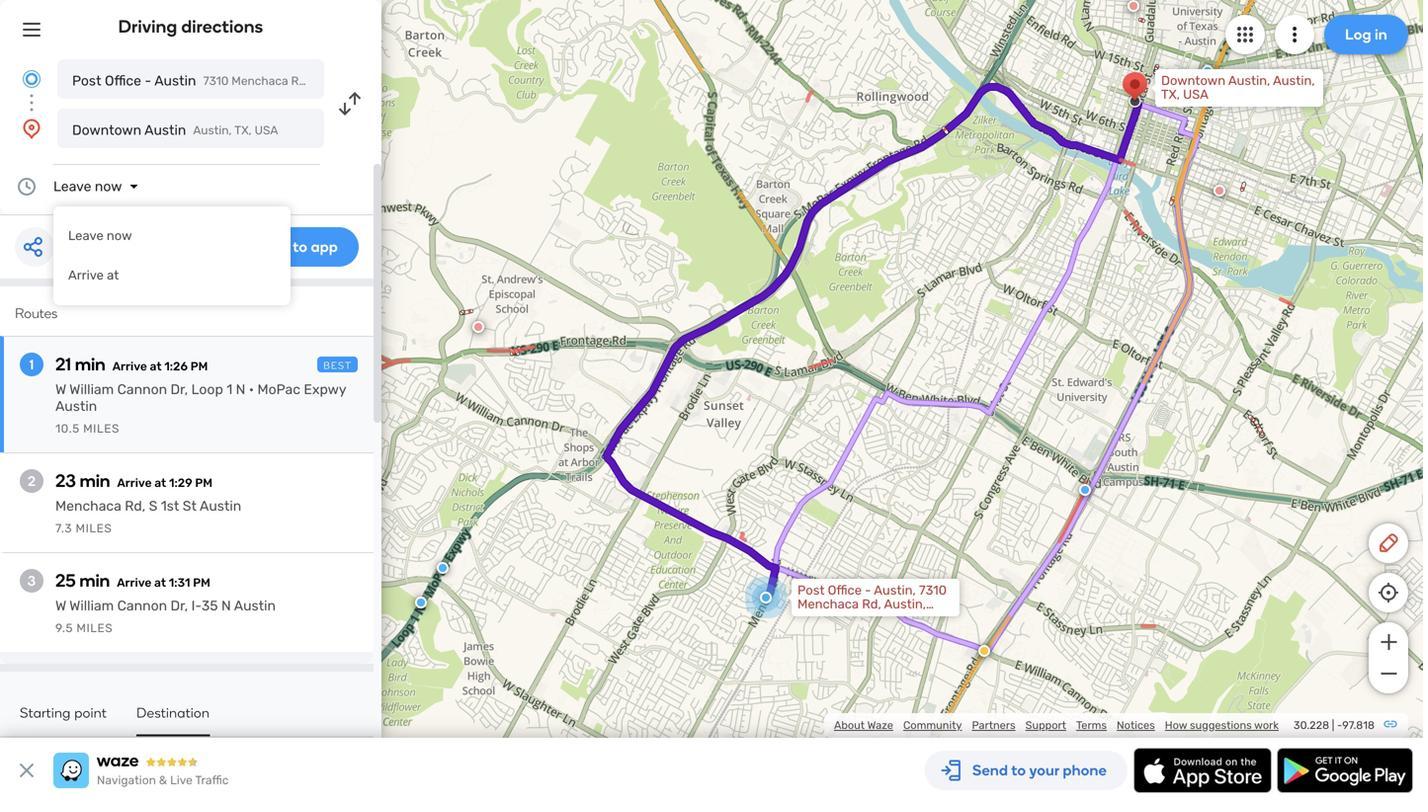 Task type: describe. For each thing, give the bounding box(es) containing it.
william for 21 min
[[69, 381, 114, 398]]

0 vertical spatial police image
[[1202, 65, 1214, 77]]

n for 21 min
[[236, 381, 245, 398]]

live
[[170, 774, 193, 788]]

loop
[[191, 381, 223, 398]]

9.5
[[55, 622, 73, 635]]

at inside option
[[107, 268, 119, 283]]

pm for 21 min
[[190, 360, 208, 374]]

dr, for 21 min
[[170, 381, 188, 398]]

menchaca rd, s 1st st austin 7.3 miles
[[55, 498, 241, 536]]

hazard image
[[978, 645, 990, 657]]

w for 25
[[55, 598, 66, 614]]

about waze community partners support terms notices how suggestions work
[[834, 719, 1279, 732]]

35
[[201, 598, 218, 614]]

min for 23 min
[[80, 470, 110, 492]]

arrive inside option
[[68, 268, 104, 283]]

1 horizontal spatial police image
[[437, 562, 449, 574]]

austin, inside downtown austin austin, tx, usa
[[193, 124, 232, 137]]

leave now inside option
[[68, 228, 132, 244]]

point
[[74, 705, 107, 721]]

starting point
[[20, 705, 107, 721]]

william for 25 min
[[69, 598, 114, 614]]

•
[[249, 381, 254, 398]]

about waze link
[[834, 719, 893, 732]]

usa for austin
[[255, 124, 278, 137]]

i-
[[191, 598, 201, 614]]

destination
[[136, 705, 210, 721]]

0 vertical spatial leave now
[[53, 178, 122, 195]]

1 horizontal spatial road closed image
[[1214, 185, 1225, 197]]

traffic
[[195, 774, 229, 788]]

expwy
[[304, 381, 346, 398]]

23
[[55, 470, 76, 492]]

at for 23 min
[[154, 476, 166, 490]]

at for 21 min
[[150, 360, 162, 374]]

terms
[[1076, 719, 1107, 732]]

min for 25 min
[[79, 570, 110, 591]]

7310
[[919, 583, 947, 598]]

pm for 23 min
[[195, 476, 212, 490]]

partners link
[[972, 719, 1016, 732]]

st
[[183, 498, 197, 514]]

25
[[55, 570, 76, 591]]

leave now option
[[53, 216, 291, 256]]

s
[[149, 498, 157, 514]]

7.3
[[55, 522, 72, 536]]

notices link
[[1117, 719, 1155, 732]]

arrive for 21 min
[[112, 360, 147, 374]]

driving directions
[[118, 16, 263, 37]]

21 min arrive at 1:26 pm
[[55, 354, 208, 375]]

link image
[[1383, 716, 1398, 732]]

1:26
[[164, 360, 188, 374]]

clock image
[[15, 175, 39, 199]]

menchaca inside "post office - austin, 7310 menchaca rd, austin, texas, united states"
[[797, 597, 859, 612]]

about
[[834, 719, 865, 732]]

- for 97.818
[[1337, 719, 1342, 732]]

austin inside "menchaca rd, s 1st st austin 7.3 miles"
[[200, 498, 241, 514]]

30.228 | -97.818
[[1294, 719, 1375, 732]]

navigation & live traffic
[[97, 774, 229, 788]]

10.5
[[55, 422, 80, 436]]

n for 25 min
[[221, 598, 231, 614]]

community
[[903, 719, 962, 732]]

downtown for austin,
[[1161, 73, 1225, 88]]

rd, inside "menchaca rd, s 1st st austin 7.3 miles"
[[125, 498, 145, 514]]

post for post office - austin, 7310 menchaca rd, austin, texas, united states
[[797, 583, 825, 598]]

office for austin,
[[828, 583, 862, 598]]

notices
[[1117, 719, 1155, 732]]

miles inside w william cannon dr, i-35 n austin 9.5 miles
[[77, 622, 113, 635]]

0 horizontal spatial 1
[[29, 356, 34, 373]]

best
[[323, 360, 352, 372]]

30.228
[[1294, 719, 1329, 732]]

0 horizontal spatial police image
[[415, 597, 427, 609]]

0 horizontal spatial road closed image
[[1128, 0, 1139, 12]]

|
[[1332, 719, 1334, 732]]

how
[[1165, 719, 1187, 732]]



Task type: vqa. For each thing, say whether or not it's contained in the screenshot.
122.474
no



Task type: locate. For each thing, give the bounding box(es) containing it.
1 vertical spatial cannon
[[117, 598, 167, 614]]

downtown inside downtown austin, austin, tx, usa
[[1161, 73, 1225, 88]]

0 vertical spatial menchaca
[[55, 498, 121, 514]]

william inside w william cannon dr, loop 1 n • mopac expwy austin 10.5 miles
[[69, 381, 114, 398]]

texas,
[[797, 611, 834, 626]]

0 vertical spatial -
[[145, 73, 151, 89]]

now
[[95, 178, 122, 195], [107, 228, 132, 244]]

0 vertical spatial n
[[236, 381, 245, 398]]

menchaca
[[55, 498, 121, 514], [797, 597, 859, 612]]

2 w from the top
[[55, 598, 66, 614]]

- down driving
[[145, 73, 151, 89]]

0 horizontal spatial post
[[72, 73, 101, 89]]

21
[[55, 354, 71, 375]]

1st
[[161, 498, 179, 514]]

starting point button
[[20, 705, 107, 735]]

0 vertical spatial road closed image
[[1128, 0, 1139, 12]]

- for austin
[[145, 73, 151, 89]]

0 vertical spatial william
[[69, 381, 114, 398]]

arrive at
[[68, 268, 119, 283]]

1 vertical spatial rd,
[[862, 597, 881, 612]]

1 left 21
[[29, 356, 34, 373]]

0 horizontal spatial -
[[145, 73, 151, 89]]

arrive left 1:26
[[112, 360, 147, 374]]

1 vertical spatial dr,
[[170, 598, 188, 614]]

0 horizontal spatial n
[[221, 598, 231, 614]]

cannon for 21 min
[[117, 381, 167, 398]]

0 horizontal spatial rd,
[[125, 498, 145, 514]]

1:31
[[169, 576, 190, 590]]

william inside w william cannon dr, i-35 n austin 9.5 miles
[[69, 598, 114, 614]]

pm for 25 min
[[193, 576, 210, 590]]

1 vertical spatial road closed image
[[1214, 185, 1225, 197]]

1
[[29, 356, 34, 373], [227, 381, 232, 398]]

arrive for 25 min
[[117, 576, 151, 590]]

downtown austin, austin, tx, usa
[[1161, 73, 1315, 102]]

post for post office - austin
[[72, 73, 101, 89]]

0 horizontal spatial tx,
[[234, 124, 252, 137]]

n inside w william cannon dr, loop 1 n • mopac expwy austin 10.5 miles
[[236, 381, 245, 398]]

police image
[[1202, 65, 1214, 77], [437, 562, 449, 574], [415, 597, 427, 609]]

suggestions
[[1190, 719, 1252, 732]]

zoom in image
[[1376, 630, 1401, 654]]

austin down post office - austin button
[[144, 122, 186, 138]]

how suggestions work link
[[1165, 719, 1279, 732]]

2 vertical spatial miles
[[77, 622, 113, 635]]

usa for austin,
[[1183, 87, 1209, 102]]

pencil image
[[1377, 532, 1400, 555]]

community link
[[903, 719, 962, 732]]

cannon down 25 min arrive at 1:31 pm
[[117, 598, 167, 614]]

cannon
[[117, 381, 167, 398], [117, 598, 167, 614]]

cannon inside w william cannon dr, loop 1 n • mopac expwy austin 10.5 miles
[[117, 381, 167, 398]]

at inside the 23 min arrive at 1:29 pm
[[154, 476, 166, 490]]

0 vertical spatial cannon
[[117, 381, 167, 398]]

arrive at option
[[53, 256, 291, 295]]

downtown for austin
[[72, 122, 141, 138]]

william
[[69, 381, 114, 398], [69, 598, 114, 614]]

states
[[881, 611, 919, 626]]

1 left •
[[227, 381, 232, 398]]

arrive inside the 23 min arrive at 1:29 pm
[[117, 476, 152, 490]]

waze
[[867, 719, 893, 732]]

post office - austin button
[[57, 59, 324, 99]]

1 w from the top
[[55, 381, 66, 398]]

1 vertical spatial leave now
[[68, 228, 132, 244]]

1 vertical spatial menchaca
[[797, 597, 859, 612]]

-
[[145, 73, 151, 89], [865, 583, 871, 598], [1337, 719, 1342, 732]]

n inside w william cannon dr, i-35 n austin 9.5 miles
[[221, 598, 231, 614]]

leave now
[[53, 178, 122, 195], [68, 228, 132, 244]]

now up arrive at at the left of the page
[[107, 228, 132, 244]]

1 vertical spatial downtown
[[72, 122, 141, 138]]

terms link
[[1076, 719, 1107, 732]]

- inside button
[[145, 73, 151, 89]]

at for 25 min
[[154, 576, 166, 590]]

austin,
[[1228, 73, 1270, 88], [1273, 73, 1315, 88], [193, 124, 232, 137], [874, 583, 916, 598], [884, 597, 926, 612]]

usa inside downtown austin austin, tx, usa
[[255, 124, 278, 137]]

2 horizontal spatial police image
[[1202, 65, 1214, 77]]

office down driving
[[105, 73, 141, 89]]

arrive inside 25 min arrive at 1:31 pm
[[117, 576, 151, 590]]

n right 35 at the bottom of page
[[221, 598, 231, 614]]

pm
[[190, 360, 208, 374], [195, 476, 212, 490], [193, 576, 210, 590]]

at inside 25 min arrive at 1:31 pm
[[154, 576, 166, 590]]

leave inside option
[[68, 228, 104, 244]]

x image
[[15, 759, 39, 783]]

2
[[28, 473, 36, 490]]

97.818
[[1342, 719, 1375, 732]]

leave now up arrive at at the left of the page
[[68, 228, 132, 244]]

at left 1:31
[[154, 576, 166, 590]]

support
[[1025, 719, 1066, 732]]

usa inside downtown austin, austin, tx, usa
[[1183, 87, 1209, 102]]

1 vertical spatial usa
[[255, 124, 278, 137]]

0 horizontal spatial office
[[105, 73, 141, 89]]

1 vertical spatial william
[[69, 598, 114, 614]]

office
[[105, 73, 141, 89], [828, 583, 862, 598]]

2 dr, from the top
[[170, 598, 188, 614]]

1 vertical spatial pm
[[195, 476, 212, 490]]

1 horizontal spatial office
[[828, 583, 862, 598]]

rd, inside "post office - austin, 7310 menchaca rd, austin, texas, united states"
[[862, 597, 881, 612]]

leave now right clock image
[[53, 178, 122, 195]]

1 horizontal spatial post
[[797, 583, 825, 598]]

2 william from the top
[[69, 598, 114, 614]]

at left 1:26
[[150, 360, 162, 374]]

n
[[236, 381, 245, 398], [221, 598, 231, 614]]

arrive inside 21 min arrive at 1:26 pm
[[112, 360, 147, 374]]

location image
[[20, 117, 43, 140]]

0 vertical spatial 1
[[29, 356, 34, 373]]

1 vertical spatial post
[[797, 583, 825, 598]]

at
[[107, 268, 119, 283], [150, 360, 162, 374], [154, 476, 166, 490], [154, 576, 166, 590]]

1 inside w william cannon dr, loop 1 n • mopac expwy austin 10.5 miles
[[227, 381, 232, 398]]

pm right 1:31
[[193, 576, 210, 590]]

0 vertical spatial rd,
[[125, 498, 145, 514]]

austin up downtown austin austin, tx, usa
[[154, 73, 196, 89]]

0 vertical spatial post
[[72, 73, 101, 89]]

mopac
[[257, 381, 300, 398]]

pm right 1:26
[[190, 360, 208, 374]]

1 vertical spatial -
[[865, 583, 871, 598]]

w up 9.5
[[55, 598, 66, 614]]

2 cannon from the top
[[117, 598, 167, 614]]

0 vertical spatial tx,
[[1161, 87, 1180, 102]]

w inside w william cannon dr, loop 1 n • mopac expwy austin 10.5 miles
[[55, 381, 66, 398]]

3
[[28, 573, 36, 589]]

miles inside w william cannon dr, loop 1 n • mopac expwy austin 10.5 miles
[[83, 422, 120, 436]]

0 vertical spatial miles
[[83, 422, 120, 436]]

miles right 7.3 at the bottom left of page
[[76, 522, 112, 536]]

dr, inside w william cannon dr, i-35 n austin 9.5 miles
[[170, 598, 188, 614]]

post right current location icon
[[72, 73, 101, 89]]

austin right 35 at the bottom of page
[[234, 598, 276, 614]]

0 vertical spatial w
[[55, 381, 66, 398]]

2 vertical spatial min
[[79, 570, 110, 591]]

0 horizontal spatial usa
[[255, 124, 278, 137]]

2 vertical spatial -
[[1337, 719, 1342, 732]]

- right |
[[1337, 719, 1342, 732]]

0 vertical spatial pm
[[190, 360, 208, 374]]

1 cannon from the top
[[117, 381, 167, 398]]

tx, for austin
[[234, 124, 252, 137]]

0 vertical spatial usa
[[1183, 87, 1209, 102]]

at down leave now option
[[107, 268, 119, 283]]

1 horizontal spatial menchaca
[[797, 597, 859, 612]]

william up 9.5
[[69, 598, 114, 614]]

w
[[55, 381, 66, 398], [55, 598, 66, 614]]

starting
[[20, 705, 71, 721]]

leave
[[53, 178, 91, 195], [68, 228, 104, 244]]

post
[[72, 73, 101, 89], [797, 583, 825, 598]]

tx, inside downtown austin austin, tx, usa
[[234, 124, 252, 137]]

arrive left 1:31
[[117, 576, 151, 590]]

zoom out image
[[1376, 662, 1401, 686]]

leave right clock image
[[53, 178, 91, 195]]

1 horizontal spatial rd,
[[862, 597, 881, 612]]

min right 23
[[80, 470, 110, 492]]

arrive
[[68, 268, 104, 283], [112, 360, 147, 374], [117, 476, 152, 490], [117, 576, 151, 590]]

william down 21
[[69, 381, 114, 398]]

rd,
[[125, 498, 145, 514], [862, 597, 881, 612]]

pm inside the 23 min arrive at 1:29 pm
[[195, 476, 212, 490]]

1 horizontal spatial downtown
[[1161, 73, 1225, 88]]

at left "1:29"
[[154, 476, 166, 490]]

2 vertical spatial police image
[[415, 597, 427, 609]]

downtown austin austin, tx, usa
[[72, 122, 278, 138]]

n left •
[[236, 381, 245, 398]]

austin inside button
[[154, 73, 196, 89]]

current location image
[[20, 67, 43, 91]]

- for austin,
[[865, 583, 871, 598]]

1 horizontal spatial tx,
[[1161, 87, 1180, 102]]

leave up arrive at at the left of the page
[[68, 228, 104, 244]]

1 william from the top
[[69, 381, 114, 398]]

w inside w william cannon dr, i-35 n austin 9.5 miles
[[55, 598, 66, 614]]

usa
[[1183, 87, 1209, 102], [255, 124, 278, 137]]

police image
[[1079, 484, 1091, 496]]

miles
[[83, 422, 120, 436], [76, 522, 112, 536], [77, 622, 113, 635]]

0 vertical spatial leave
[[53, 178, 91, 195]]

1 vertical spatial now
[[107, 228, 132, 244]]

office inside "post office - austin, 7310 menchaca rd, austin, texas, united states"
[[828, 583, 862, 598]]

pm inside 21 min arrive at 1:26 pm
[[190, 360, 208, 374]]

dr, left i-
[[170, 598, 188, 614]]

1 horizontal spatial n
[[236, 381, 245, 398]]

partners
[[972, 719, 1016, 732]]

arrive up s
[[117, 476, 152, 490]]

post inside "post office - austin, 7310 menchaca rd, austin, texas, united states"
[[797, 583, 825, 598]]

routes
[[15, 305, 58, 322]]

w william cannon dr, i-35 n austin 9.5 miles
[[55, 598, 276, 635]]

austin up the 10.5
[[55, 398, 97, 415]]

dr, inside w william cannon dr, loop 1 n • mopac expwy austin 10.5 miles
[[170, 381, 188, 398]]

post office - austin
[[72, 73, 196, 89]]

min
[[75, 354, 105, 375], [80, 470, 110, 492], [79, 570, 110, 591]]

office up the united
[[828, 583, 862, 598]]

cannon down 21 min arrive at 1:26 pm
[[117, 381, 167, 398]]

austin right st at the left bottom of page
[[200, 498, 241, 514]]

1:29
[[169, 476, 192, 490]]

pm inside 25 min arrive at 1:31 pm
[[193, 576, 210, 590]]

austin inside w william cannon dr, i-35 n austin 9.5 miles
[[234, 598, 276, 614]]

dr, for 25 min
[[170, 598, 188, 614]]

1 vertical spatial leave
[[68, 228, 104, 244]]

navigation
[[97, 774, 156, 788]]

driving
[[118, 16, 177, 37]]

now up leave now option
[[95, 178, 122, 195]]

1 horizontal spatial usa
[[1183, 87, 1209, 102]]

25 min arrive at 1:31 pm
[[55, 570, 210, 591]]

1 vertical spatial tx,
[[234, 124, 252, 137]]

post up texas,
[[797, 583, 825, 598]]

1 horizontal spatial 1
[[227, 381, 232, 398]]

work
[[1254, 719, 1279, 732]]

tx, for austin,
[[1161, 87, 1180, 102]]

support link
[[1025, 719, 1066, 732]]

23 min arrive at 1:29 pm
[[55, 470, 212, 492]]

austin inside w william cannon dr, loop 1 n • mopac expwy austin 10.5 miles
[[55, 398, 97, 415]]

0 horizontal spatial downtown
[[72, 122, 141, 138]]

miles inside "menchaca rd, s 1st st austin 7.3 miles"
[[76, 522, 112, 536]]

dr, down 1:26
[[170, 381, 188, 398]]

0 horizontal spatial menchaca
[[55, 498, 121, 514]]

road closed image
[[1128, 0, 1139, 12], [1214, 185, 1225, 197]]

rd, left s
[[125, 498, 145, 514]]

0 vertical spatial downtown
[[1161, 73, 1225, 88]]

united
[[838, 611, 877, 626]]

- up the united
[[865, 583, 871, 598]]

arrive up 21
[[68, 268, 104, 283]]

cannon inside w william cannon dr, i-35 n austin 9.5 miles
[[117, 598, 167, 614]]

0 vertical spatial min
[[75, 354, 105, 375]]

tx, inside downtown austin, austin, tx, usa
[[1161, 87, 1180, 102]]

1 horizontal spatial -
[[865, 583, 871, 598]]

post inside button
[[72, 73, 101, 89]]

road closed image
[[472, 321, 484, 333]]

at inside 21 min arrive at 1:26 pm
[[150, 360, 162, 374]]

w for 21
[[55, 381, 66, 398]]

dr,
[[170, 381, 188, 398], [170, 598, 188, 614]]

&
[[159, 774, 167, 788]]

2 vertical spatial pm
[[193, 576, 210, 590]]

min right 21
[[75, 354, 105, 375]]

austin
[[154, 73, 196, 89], [144, 122, 186, 138], [55, 398, 97, 415], [200, 498, 241, 514], [234, 598, 276, 614]]

miles right the 10.5
[[83, 422, 120, 436]]

1 vertical spatial 1
[[227, 381, 232, 398]]

destination button
[[136, 705, 210, 737]]

arrive for 23 min
[[117, 476, 152, 490]]

1 vertical spatial min
[[80, 470, 110, 492]]

1 vertical spatial w
[[55, 598, 66, 614]]

directions
[[181, 16, 263, 37]]

1 vertical spatial office
[[828, 583, 862, 598]]

2 horizontal spatial -
[[1337, 719, 1342, 732]]

min for 21 min
[[75, 354, 105, 375]]

office for austin
[[105, 73, 141, 89]]

cannon for 25 min
[[117, 598, 167, 614]]

w down 21
[[55, 381, 66, 398]]

- inside "post office - austin, 7310 menchaca rd, austin, texas, united states"
[[865, 583, 871, 598]]

rd, right texas,
[[862, 597, 881, 612]]

0 vertical spatial office
[[105, 73, 141, 89]]

menchaca inside "menchaca rd, s 1st st austin 7.3 miles"
[[55, 498, 121, 514]]

downtown
[[1161, 73, 1225, 88], [72, 122, 141, 138]]

post office - austin, 7310 menchaca rd, austin, texas, united states
[[797, 583, 947, 626]]

1 vertical spatial miles
[[76, 522, 112, 536]]

1 vertical spatial police image
[[437, 562, 449, 574]]

0 vertical spatial dr,
[[170, 381, 188, 398]]

1 vertical spatial n
[[221, 598, 231, 614]]

miles right 9.5
[[77, 622, 113, 635]]

w william cannon dr, loop 1 n • mopac expwy austin 10.5 miles
[[55, 381, 346, 436]]

min right 25
[[79, 570, 110, 591]]

office inside button
[[105, 73, 141, 89]]

menchaca left the states
[[797, 597, 859, 612]]

tx,
[[1161, 87, 1180, 102], [234, 124, 252, 137]]

menchaca up 7.3 at the bottom left of page
[[55, 498, 121, 514]]

0 vertical spatial now
[[95, 178, 122, 195]]

pm right "1:29"
[[195, 476, 212, 490]]

now inside option
[[107, 228, 132, 244]]

1 dr, from the top
[[170, 381, 188, 398]]



